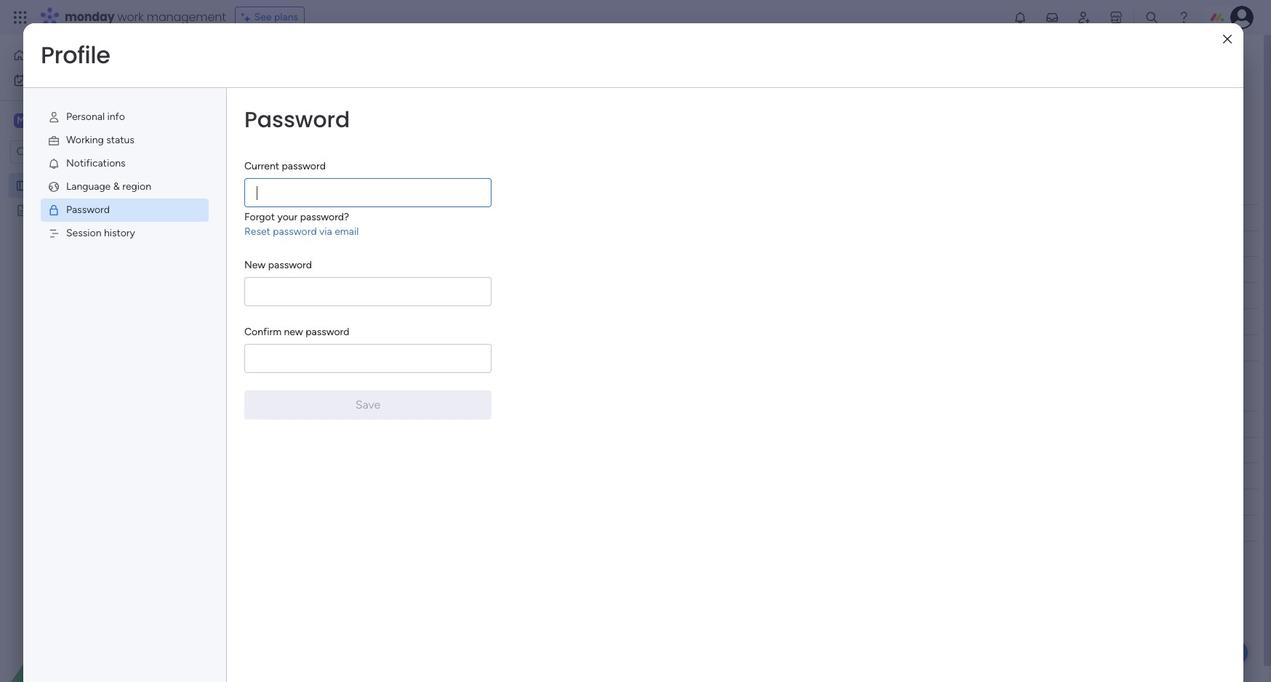 Task type: vqa. For each thing, say whether or not it's contained in the screenshot.
See
yes



Task type: locate. For each thing, give the bounding box(es) containing it.
personal info
[[66, 111, 125, 123]]

list box containing my first board
[[0, 170, 185, 418]]

stands.
[[654, 81, 687, 93]]

and
[[484, 81, 501, 93]]

1 vertical spatial your
[[277, 211, 298, 223]]

password inside forgot your password? reset password via email
[[273, 225, 317, 238]]

monday work management
[[65, 9, 226, 25]]

my work link
[[9, 68, 177, 92]]

main inside main table button
[[243, 107, 265, 119]]

session history image
[[47, 227, 60, 240]]

see for see plans
[[254, 11, 272, 23]]

reset password via email link
[[244, 225, 359, 239]]

workspace selection element
[[14, 112, 121, 131]]

email
[[335, 225, 359, 238]]

see left 'more'
[[663, 80, 681, 92]]

home option
[[9, 44, 177, 67]]

notifications image up the first
[[47, 157, 60, 170]]

data
[[310, 290, 330, 302]]

new down reset
[[244, 259, 266, 271]]

work for my
[[50, 73, 72, 86]]

1 horizontal spatial your
[[596, 81, 616, 93]]

Search in workspace field
[[31, 144, 121, 160]]

timelines
[[440, 81, 482, 93]]

assign
[[353, 81, 383, 93], [275, 264, 305, 276]]

task for next week
[[346, 417, 366, 430]]

public board image
[[15, 203, 29, 217]]

main left table
[[243, 107, 265, 119]]

personal
[[66, 111, 105, 123]]

notifications image left update feed "icon"
[[1013, 10, 1027, 25]]

0 vertical spatial see
[[254, 11, 272, 23]]

my first board
[[34, 179, 98, 191]]

Next week field
[[247, 387, 321, 406]]

working status image
[[47, 134, 60, 147]]

week inside field
[[283, 387, 317, 405]]

m
[[17, 114, 25, 127]]

password down language
[[66, 204, 110, 216]]

my
[[33, 73, 47, 86], [34, 179, 48, 191]]

my left the first
[[34, 179, 48, 191]]

see left plans
[[254, 11, 272, 23]]

kendall parks image
[[1230, 6, 1254, 29]]

0 vertical spatial your
[[596, 81, 616, 93]]

password down type
[[244, 104, 350, 135]]

new task
[[226, 145, 269, 158]]

1 vertical spatial password
[[66, 204, 110, 216]]

board
[[71, 179, 98, 191]]

1 vertical spatial work
[[50, 73, 72, 86]]

main up working status icon
[[33, 113, 59, 127]]

see
[[254, 11, 272, 23], [663, 80, 681, 92]]

your inside forgot your password? reset password via email
[[277, 211, 298, 223]]

v2 search image
[[313, 144, 324, 160]]

of right the track
[[553, 81, 563, 93]]

week for next week
[[283, 387, 317, 405]]

0 vertical spatial task
[[346, 211, 366, 223]]

weekly
[[307, 238, 339, 250]]

0 horizontal spatial your
[[277, 211, 298, 223]]

new inside button
[[226, 145, 247, 158]]

see inside button
[[254, 11, 272, 23]]

password menu item
[[41, 199, 209, 222]]

notifications
[[66, 157, 126, 169]]

1 task from the top
[[346, 211, 366, 223]]

0 vertical spatial work
[[117, 9, 144, 25]]

notifications image
[[1013, 10, 1027, 25], [47, 157, 60, 170]]

assign up collect
[[275, 264, 305, 276]]

1 vertical spatial my
[[34, 179, 48, 191]]

where
[[565, 81, 594, 93]]

main for main workspace
[[33, 113, 59, 127]]

0 horizontal spatial password
[[66, 204, 110, 216]]

new
[[284, 326, 303, 338]]

calendar
[[313, 107, 354, 119]]

password
[[244, 104, 350, 135], [66, 204, 110, 216]]

1 horizontal spatial work
[[117, 9, 144, 25]]

0 horizontal spatial see
[[254, 11, 272, 23]]

notes
[[74, 204, 102, 216]]

monday
[[65, 9, 115, 25]]

workspace image
[[14, 113, 28, 129]]

assign right project.
[[353, 81, 383, 93]]

set
[[275, 238, 291, 250]]

home
[[32, 49, 60, 61]]

1 vertical spatial see
[[663, 80, 681, 92]]

week for this week
[[280, 180, 315, 199]]

week down current password
[[280, 180, 315, 199]]

help
[[1209, 645, 1235, 660]]

0 vertical spatial assign
[[353, 81, 383, 93]]

work right the monday
[[117, 9, 144, 25]]

week right "next"
[[283, 387, 317, 405]]

working
[[66, 134, 104, 146]]

my for my work
[[33, 73, 47, 86]]

2 task from the top
[[346, 417, 366, 430]]

password inside menu item
[[66, 204, 110, 216]]

None password field
[[244, 178, 492, 207], [244, 277, 492, 306], [244, 178, 492, 207], [244, 277, 492, 306]]

your right where
[[596, 81, 616, 93]]

1 vertical spatial new
[[244, 259, 266, 271]]

of right type
[[303, 81, 313, 93]]

my work option
[[9, 68, 177, 92]]

select product image
[[13, 10, 28, 25]]

1 vertical spatial assign
[[275, 264, 305, 276]]

1 horizontal spatial password
[[244, 104, 350, 135]]

1 vertical spatial task
[[346, 417, 366, 430]]

1 horizontal spatial of
[[553, 81, 563, 93]]

of
[[303, 81, 313, 93], [553, 81, 563, 93]]

current password
[[244, 160, 326, 172]]

week inside field
[[280, 180, 315, 199]]

password
[[282, 160, 326, 172], [273, 225, 317, 238], [268, 259, 312, 271], [306, 326, 349, 338]]

main
[[243, 107, 265, 119], [33, 113, 59, 127]]

1 horizontal spatial notifications image
[[1013, 10, 1027, 25]]

task up email
[[346, 211, 366, 223]]

your up reset password via email link at the top left
[[277, 211, 298, 223]]

work
[[117, 9, 144, 25], [50, 73, 72, 86]]

1 vertical spatial week
[[283, 387, 317, 405]]

0 vertical spatial my
[[33, 73, 47, 86]]

help image
[[1177, 10, 1191, 25]]

language & region menu item
[[41, 175, 209, 199]]

task
[[346, 211, 366, 223], [346, 417, 366, 430]]

main table button
[[220, 102, 302, 125]]

0 horizontal spatial of
[[303, 81, 313, 93]]

1 of from the left
[[303, 81, 313, 93]]

week
[[280, 180, 315, 199], [283, 387, 317, 405]]

language
[[66, 180, 111, 193]]

project.
[[315, 81, 350, 93]]

work inside option
[[50, 73, 72, 86]]

1 vertical spatial notifications image
[[47, 157, 60, 170]]

1 horizontal spatial main
[[243, 107, 265, 119]]

set up weekly meeting
[[275, 238, 379, 250]]

current
[[244, 160, 279, 172]]

0 horizontal spatial assign
[[275, 264, 305, 276]]

confirm
[[244, 326, 281, 338]]

management
[[147, 9, 226, 25]]

1 horizontal spatial see
[[663, 80, 681, 92]]

meeting
[[341, 238, 379, 250]]

via
[[319, 225, 332, 238]]

my down the home
[[33, 73, 47, 86]]

0 vertical spatial week
[[280, 180, 315, 199]]

0 horizontal spatial main
[[33, 113, 59, 127]]

task down confirm new password password field
[[346, 417, 366, 430]]

0 horizontal spatial work
[[50, 73, 72, 86]]

0 vertical spatial new
[[226, 145, 247, 158]]

working status
[[66, 134, 134, 146]]

work for monday
[[117, 9, 144, 25]]

new
[[226, 145, 247, 158], [244, 259, 266, 271]]

my inside my work option
[[33, 73, 47, 86]]

work down profile
[[50, 73, 72, 86]]

Search field
[[324, 142, 367, 162]]

first
[[51, 179, 69, 191]]

update feed image
[[1045, 10, 1059, 25]]

0 horizontal spatial notifications image
[[47, 157, 60, 170]]

option
[[0, 172, 185, 175]]

forgot your password? reset password via email
[[244, 211, 359, 238]]

1 horizontal spatial assign
[[353, 81, 383, 93]]

new left "task"
[[226, 145, 247, 158]]

main inside workspace selection element
[[33, 113, 59, 127]]

personal info image
[[47, 111, 60, 124]]

list box
[[0, 170, 185, 418]]

your
[[596, 81, 616, 93], [277, 211, 298, 223]]

table
[[267, 107, 291, 119]]



Task type: describe. For each thing, give the bounding box(es) containing it.
next week
[[250, 387, 317, 405]]

0 vertical spatial notifications image
[[1013, 10, 1027, 25]]

more
[[683, 80, 707, 92]]

session
[[66, 227, 101, 239]]

collapse board header image
[[1227, 108, 1238, 119]]

new password
[[244, 259, 312, 271]]

main workspace
[[33, 113, 119, 127]]

search everything image
[[1145, 10, 1159, 25]]

new task button
[[220, 140, 274, 164]]

notifications image inside menu item
[[47, 157, 60, 170]]

close image
[[1223, 34, 1232, 45]]

0 vertical spatial password
[[244, 104, 350, 135]]

public board image
[[15, 178, 29, 192]]

main table
[[243, 107, 291, 119]]

status
[[106, 134, 134, 146]]

region
[[122, 180, 151, 193]]

collect data
[[275, 290, 330, 302]]

2 of from the left
[[553, 81, 563, 93]]

workspace
[[62, 113, 119, 127]]

next
[[250, 387, 279, 405]]

new for new password
[[244, 259, 266, 271]]

meeting notes
[[34, 204, 102, 216]]

manage
[[223, 81, 259, 93]]

language & region image
[[47, 180, 60, 193]]

password?
[[300, 211, 349, 223]]

this week
[[250, 180, 315, 199]]

see plans
[[254, 11, 298, 23]]

info
[[107, 111, 125, 123]]

&
[[113, 180, 120, 193]]

my for my first board
[[34, 179, 48, 191]]

lottie animation image
[[0, 535, 185, 682]]

session history menu item
[[41, 222, 209, 245]]

my work
[[33, 73, 72, 86]]

owners,
[[386, 81, 421, 93]]

any
[[261, 81, 277, 93]]

monday marketplace image
[[1109, 10, 1123, 25]]

personal info menu item
[[41, 105, 209, 129]]

manage any type of project. assign owners, set timelines and keep track of where your project stands.
[[223, 81, 687, 93]]

main for main table
[[243, 107, 265, 119]]

keep
[[503, 81, 525, 93]]

up
[[293, 238, 305, 250]]

lottie animation element
[[0, 535, 185, 682]]

confirm new password
[[244, 326, 349, 338]]

help button
[[1197, 641, 1248, 665]]

forgot
[[244, 211, 275, 223]]

working status menu item
[[41, 129, 209, 152]]

Owner field
[[479, 416, 517, 432]]

new for new task
[[226, 145, 247, 158]]

password image
[[47, 204, 60, 217]]

task
[[250, 145, 269, 158]]

menu menu
[[23, 88, 226, 263]]

see for see more
[[663, 80, 681, 92]]

type
[[280, 81, 301, 93]]

meeting
[[34, 204, 72, 216]]

owner
[[482, 418, 513, 430]]

see plans button
[[235, 7, 305, 28]]

This week field
[[247, 180, 318, 199]]

language & region
[[66, 180, 151, 193]]

task for this week
[[346, 211, 366, 223]]

set
[[424, 81, 438, 93]]

tasks
[[308, 264, 331, 276]]

assign tasks
[[275, 264, 331, 276]]

project
[[619, 81, 652, 93]]

reset
[[244, 225, 270, 238]]

collect
[[275, 290, 307, 302]]

calendar button
[[302, 102, 364, 125]]

notifications menu item
[[41, 152, 209, 175]]

profile
[[41, 39, 110, 71]]

see more
[[663, 80, 707, 92]]

track
[[528, 81, 551, 93]]

home link
[[9, 44, 177, 67]]

history
[[104, 227, 135, 239]]

see more link
[[662, 79, 708, 94]]

Confirm new password password field
[[244, 344, 492, 373]]

session history
[[66, 227, 135, 239]]

this
[[250, 180, 277, 199]]

plans
[[274, 11, 298, 23]]

invite members image
[[1077, 10, 1091, 25]]



